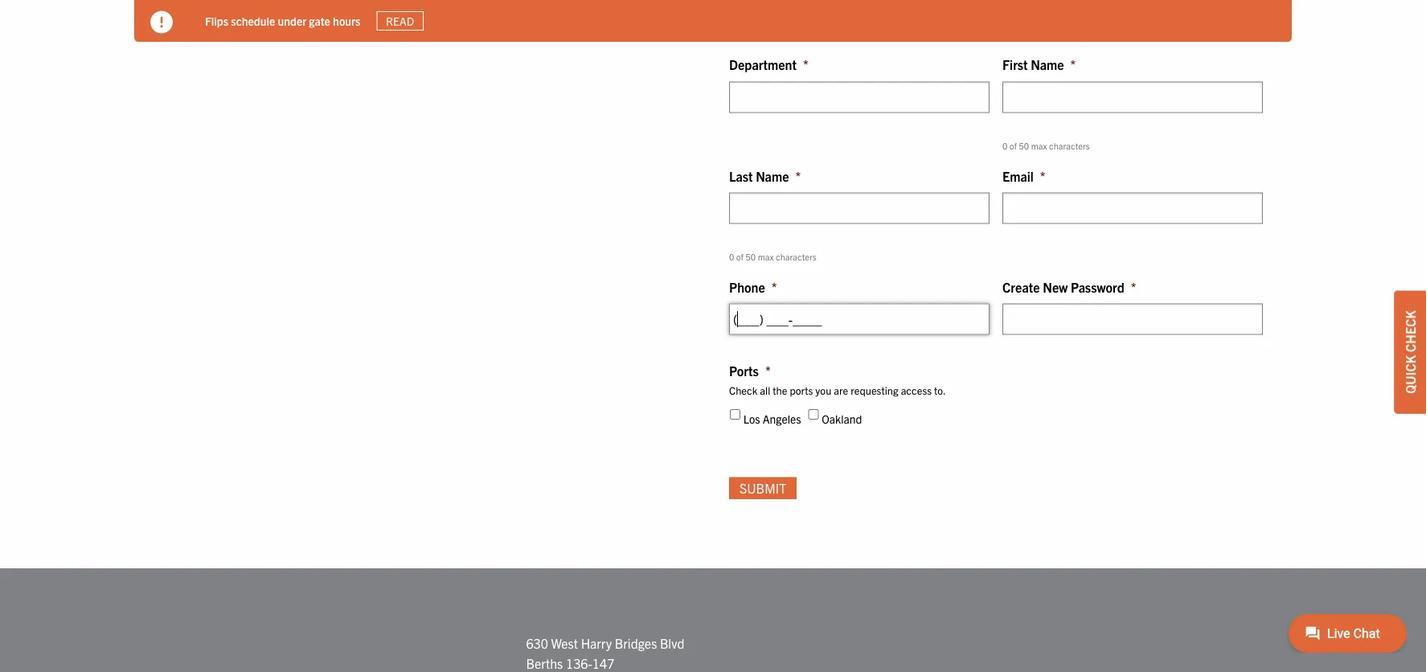 Task type: locate. For each thing, give the bounding box(es) containing it.
name right first
[[1031, 56, 1064, 73]]

1 vertical spatial of
[[736, 251, 744, 262]]

hours
[[333, 13, 361, 28]]

name for first name
[[1031, 56, 1064, 73]]

1 vertical spatial max
[[758, 251, 774, 262]]

1 horizontal spatial characters
[[1049, 140, 1090, 151]]

0 vertical spatial check
[[1402, 311, 1418, 352]]

1 horizontal spatial 50
[[1019, 140, 1029, 151]]

1 vertical spatial check
[[729, 383, 758, 396]]

0 up phone
[[729, 251, 734, 262]]

email *
[[1003, 168, 1046, 184]]

1 horizontal spatial 0 of 50 max characters
[[1003, 140, 1090, 151]]

new
[[1043, 279, 1068, 295]]

1 vertical spatial name
[[756, 168, 789, 184]]

0 vertical spatial name
[[1031, 56, 1064, 73]]

check up quick
[[1402, 311, 1418, 352]]

1 vertical spatial 0
[[729, 251, 734, 262]]

all
[[760, 383, 771, 396]]

1 vertical spatial characters
[[776, 251, 817, 262]]

characters
[[1049, 140, 1090, 151], [776, 251, 817, 262]]

None text field
[[1003, 81, 1263, 113], [729, 193, 990, 224], [1003, 193, 1263, 224], [729, 304, 990, 335], [1003, 81, 1263, 113], [729, 193, 990, 224], [1003, 193, 1263, 224], [729, 304, 990, 335]]

west
[[551, 635, 578, 651]]

ports
[[790, 383, 813, 396]]

footer
[[0, 568, 1427, 672]]

* right password
[[1131, 279, 1137, 295]]

first
[[1003, 56, 1028, 73]]

0 vertical spatial 50
[[1019, 140, 1029, 151]]

name
[[1031, 56, 1064, 73], [756, 168, 789, 184]]

0 vertical spatial 0 of 50 max characters
[[1003, 140, 1090, 151]]

of for first
[[1010, 140, 1017, 151]]

0 horizontal spatial max
[[758, 251, 774, 262]]

* up all
[[765, 363, 771, 379]]

0 of 50 max characters
[[1003, 140, 1090, 151], [729, 251, 817, 262]]

of
[[1010, 140, 1017, 151], [736, 251, 744, 262]]

None text field
[[729, 81, 990, 113]]

0 horizontal spatial characters
[[776, 251, 817, 262]]

of up phone
[[736, 251, 744, 262]]

None password field
[[1003, 304, 1263, 335]]

0 vertical spatial 0
[[1003, 140, 1008, 151]]

1 horizontal spatial max
[[1031, 140, 1047, 151]]

quick check link
[[1394, 290, 1427, 414]]

0 horizontal spatial of
[[736, 251, 744, 262]]

ports * check all the ports you are requesting access to.
[[729, 363, 946, 396]]

phone
[[729, 279, 765, 295]]

1 horizontal spatial of
[[1010, 140, 1017, 151]]

*
[[803, 56, 809, 73], [1071, 56, 1076, 73], [796, 168, 801, 184], [1040, 168, 1046, 184], [772, 279, 777, 295], [1131, 279, 1137, 295], [765, 363, 771, 379]]

0 for last name
[[729, 251, 734, 262]]

check
[[1402, 311, 1418, 352], [729, 383, 758, 396]]

0 horizontal spatial check
[[729, 383, 758, 396]]

0 up email
[[1003, 140, 1008, 151]]

1 vertical spatial 0 of 50 max characters
[[729, 251, 817, 262]]

Los Angeles checkbox
[[730, 409, 741, 420]]

schedule
[[231, 13, 275, 28]]

department *
[[729, 56, 809, 73]]

last name *
[[729, 168, 801, 184]]

50 for last
[[746, 251, 756, 262]]

* right last
[[796, 168, 801, 184]]

0 horizontal spatial name
[[756, 168, 789, 184]]

max up phone *
[[758, 251, 774, 262]]

the
[[773, 383, 788, 396]]

1 horizontal spatial 0
[[1003, 140, 1008, 151]]

0 vertical spatial max
[[1031, 140, 1047, 151]]

50
[[1019, 140, 1029, 151], [746, 251, 756, 262]]

max for last
[[758, 251, 774, 262]]

max
[[1031, 140, 1047, 151], [758, 251, 774, 262]]

max up email *
[[1031, 140, 1047, 151]]

berths
[[526, 655, 563, 671]]

solid image
[[150, 11, 173, 33]]

0 horizontal spatial 0
[[729, 251, 734, 262]]

are
[[834, 383, 849, 396]]

name right last
[[756, 168, 789, 184]]

create new password *
[[1003, 279, 1137, 295]]

50 up phone *
[[746, 251, 756, 262]]

check down ports
[[729, 383, 758, 396]]

0 of 50 max characters up phone *
[[729, 251, 817, 262]]

0 vertical spatial characters
[[1049, 140, 1090, 151]]

50 up email *
[[1019, 140, 1029, 151]]

name for last name
[[756, 168, 789, 184]]

of for last
[[736, 251, 744, 262]]

phone *
[[729, 279, 777, 295]]

0 horizontal spatial 0 of 50 max characters
[[729, 251, 817, 262]]

0 horizontal spatial 50
[[746, 251, 756, 262]]

1 vertical spatial 50
[[746, 251, 756, 262]]

0
[[1003, 140, 1008, 151], [729, 251, 734, 262]]

0 vertical spatial of
[[1010, 140, 1017, 151]]

los
[[744, 411, 760, 426]]

characters for last name *
[[776, 251, 817, 262]]

630
[[526, 635, 548, 651]]

of up email
[[1010, 140, 1017, 151]]

0 of 50 max characters for first name
[[1003, 140, 1090, 151]]

email
[[1003, 168, 1034, 184]]

None submit
[[729, 477, 797, 499]]

bridges
[[615, 635, 657, 651]]

0 of 50 max characters up email *
[[1003, 140, 1090, 151]]

oakland
[[822, 411, 862, 426]]

check inside ports * check all the ports you are requesting access to.
[[729, 383, 758, 396]]

1 horizontal spatial name
[[1031, 56, 1064, 73]]

los angeles
[[744, 411, 801, 426]]



Task type: vqa. For each thing, say whether or not it's contained in the screenshot.
second YM
no



Task type: describe. For each thing, give the bounding box(es) containing it.
630 west harry bridges blvd berths 136-147
[[526, 635, 685, 671]]

department
[[729, 56, 797, 73]]

access
[[901, 383, 932, 396]]

gate
[[309, 13, 330, 28]]

blvd
[[660, 635, 685, 651]]

you
[[816, 383, 832, 396]]

* right phone
[[772, 279, 777, 295]]

ports
[[729, 363, 759, 379]]

flips
[[205, 13, 228, 28]]

Oakland checkbox
[[809, 409, 819, 420]]

147
[[593, 655, 615, 671]]

first name *
[[1003, 56, 1076, 73]]

requesting
[[851, 383, 899, 396]]

footer containing 630 west harry bridges blvd
[[0, 568, 1427, 672]]

0 of 50 max characters for last name
[[729, 251, 817, 262]]

* inside ports * check all the ports you are requesting access to.
[[765, 363, 771, 379]]

to.
[[934, 383, 946, 396]]

quick check
[[1402, 311, 1418, 394]]

* right email
[[1040, 168, 1046, 184]]

* right first
[[1071, 56, 1076, 73]]

1 horizontal spatial check
[[1402, 311, 1418, 352]]

characters for first name *
[[1049, 140, 1090, 151]]

max for first
[[1031, 140, 1047, 151]]

password
[[1071, 279, 1125, 295]]

flips schedule under gate hours
[[205, 13, 361, 28]]

harry
[[581, 635, 612, 651]]

50 for first
[[1019, 140, 1029, 151]]

* right the "department"
[[803, 56, 809, 73]]

0 for first name
[[1003, 140, 1008, 151]]

read link
[[377, 11, 424, 31]]

angeles
[[763, 411, 801, 426]]

under
[[278, 13, 306, 28]]

read
[[386, 14, 414, 28]]

last
[[729, 168, 753, 184]]

136-
[[566, 655, 593, 671]]

create
[[1003, 279, 1040, 295]]

quick
[[1402, 355, 1418, 394]]



